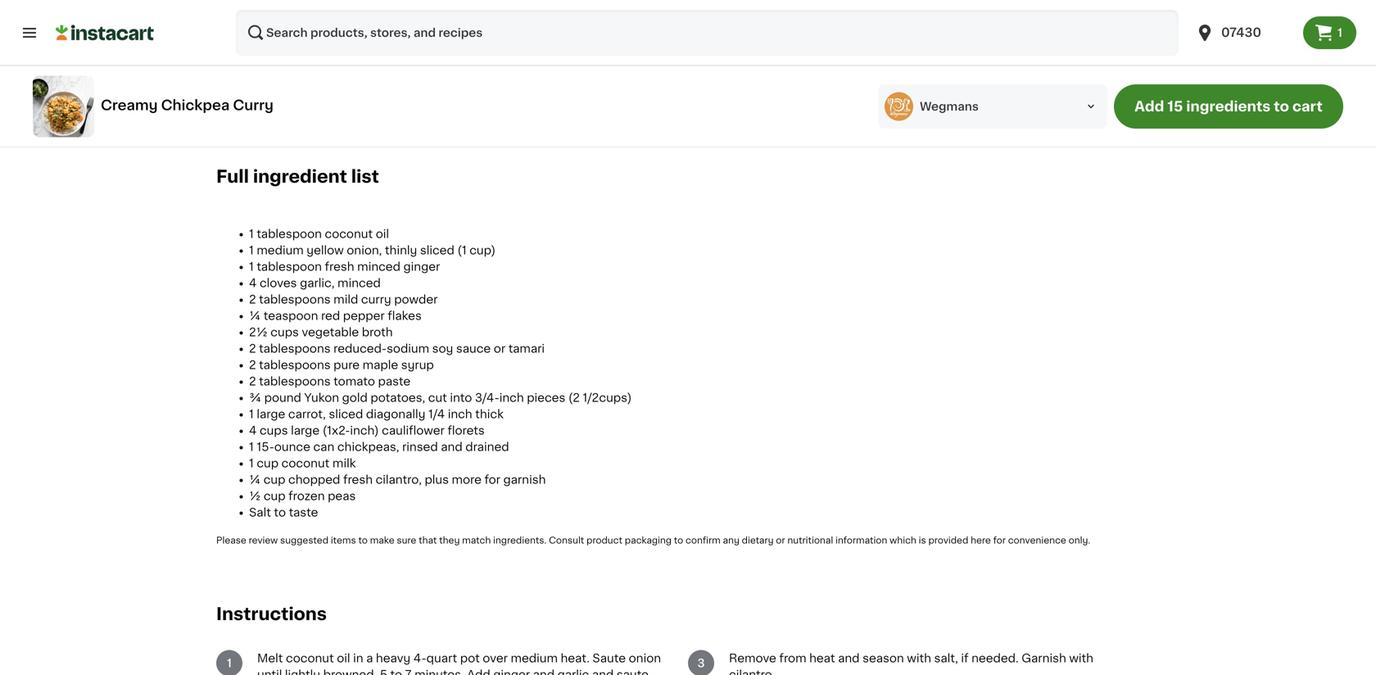 Task type: vqa. For each thing, say whether or not it's contained in the screenshot.
for within 1 tablespoon coconut oil 1 medium yellow onion, thinly sliced (1 cup) 1 tablespoon fresh minced ginger 4 cloves garlic, minced 2 tablespoons mild curry powder ¼ teaspoon red pepper flakes 2½ cups vegetable broth 2 tablespoons reduced-sodium soy sauce or tamari 2 tablespoons pure maple syrup 2 tablespoons tomato paste ¾ pound Yukon gold potatoes, cut into 3/4-inch pieces (2 1/2cups) 1 large carrot, sliced diagonally 1/4 inch thick 4 cups large (1x2-inch) cauliflower florets 1 15-ounce can chickpeas, rinsed and drained 1 cup coconut milk ¼ cup chopped fresh cilantro, plus more for garnish ½ cup frozen peas Salt to taste
yes



Task type: locate. For each thing, give the bounding box(es) containing it.
milk down can
[[333, 458, 356, 469]]

coconut up chopped
[[282, 458, 330, 469]]

inch
[[500, 392, 524, 404], [448, 409, 472, 420]]

from
[[780, 653, 807, 664]]

0 horizontal spatial more
[[452, 474, 482, 486]]

to left confirm
[[674, 536, 684, 545]]

which
[[890, 536, 917, 545]]

coconut right notes.
[[702, 97, 752, 109]]

to left shake
[[977, 97, 989, 109]]

items
[[331, 536, 356, 545]]

adds
[[296, 97, 324, 109]]

who'd
[[489, 114, 523, 125]]

cilantro.
[[729, 669, 775, 675]]

oil up onion,
[[376, 228, 389, 240]]

1 vertical spatial this
[[412, 97, 433, 109]]

oil
[[376, 228, 389, 240], [337, 653, 350, 664]]

melt
[[257, 653, 283, 664]]

sure inside coconut milk adds creaminess to this vegan dish, while enhancing the spicier notes.  coconut milk separates a bit in the can, be sure to shake it well before opening. serve with steamed basmati rice and, for those who'd like more heat, sriracha sauce.
[[950, 97, 974, 109]]

confirm
[[686, 536, 721, 545]]

0 vertical spatial cups
[[271, 327, 299, 338]]

coconut up the lightly
[[286, 653, 334, 664]]

1 vertical spatial tablespoon
[[257, 261, 322, 273]]

2 horizontal spatial for
[[994, 536, 1006, 545]]

2 horizontal spatial with
[[1069, 653, 1094, 664]]

5
[[380, 669, 388, 675]]

show
[[216, 14, 242, 23]]

thinly
[[385, 245, 417, 256]]

4 tablespoons from the top
[[259, 376, 331, 387]]

inch)
[[350, 425, 379, 436]]

tablespoon up cloves
[[257, 261, 322, 273]]

medium up cloves
[[257, 245, 304, 256]]

pound
[[264, 392, 301, 404]]

sliced
[[420, 245, 455, 256], [329, 409, 363, 420]]

1 horizontal spatial add
[[1135, 100, 1165, 113]]

in inside the melt coconut oil in a heavy 4-quart pot over medium heat. saute onion until lightly browned, 5 to 7 minutes. add ginger and garlic and saut
[[353, 653, 363, 664]]

1 vertical spatial medium
[[511, 653, 558, 664]]

coconut up onion,
[[325, 228, 373, 240]]

or inside 1 tablespoon coconut oil 1 medium yellow onion, thinly sliced (1 cup) 1 tablespoon fresh minced ginger 4 cloves garlic, minced 2 tablespoons mild curry powder ¼ teaspoon red pepper flakes 2½ cups vegetable broth 2 tablespoons reduced-sodium soy sauce or tamari 2 tablespoons pure maple syrup 2 tablespoons tomato paste ¾ pound yukon gold potatoes, cut into 3/4-inch pieces (2 1/2cups) 1 large carrot, sliced diagonally 1/4 inch thick 4 cups large (1x2-inch) cauliflower florets 1 15-ounce can chickpeas, rinsed and drained 1 cup coconut milk ¼ cup chopped fresh cilantro, plus more for garnish ½ cup frozen peas salt to taste
[[494, 343, 506, 355]]

0 horizontal spatial a
[[366, 653, 373, 664]]

0 vertical spatial inch
[[500, 392, 524, 404]]

0 horizontal spatial the
[[600, 97, 619, 109]]

4 left cloves
[[249, 278, 257, 289]]

1 horizontal spatial milk
[[333, 458, 356, 469]]

1 horizontal spatial in
[[870, 97, 880, 109]]

sure
[[950, 97, 974, 109], [397, 536, 416, 545]]

instructions
[[216, 606, 327, 623]]

fresh down yellow
[[325, 261, 354, 273]]

1 vertical spatial large
[[291, 425, 320, 436]]

0 vertical spatial this
[[276, 67, 310, 84]]

¼ up 2½
[[249, 310, 261, 322]]

heavy
[[376, 653, 411, 664]]

0 horizontal spatial or
[[494, 343, 506, 355]]

creamy
[[101, 98, 158, 112]]

0 vertical spatial tablespoon
[[257, 228, 322, 240]]

0 vertical spatial sliced
[[420, 245, 455, 256]]

0 horizontal spatial large
[[257, 409, 285, 420]]

pepper
[[343, 310, 385, 322]]

minced down onion,
[[357, 261, 401, 273]]

2 vertical spatial cup
[[264, 491, 286, 502]]

pure
[[334, 359, 360, 371]]

(1x2-
[[323, 425, 350, 436]]

1 horizontal spatial oil
[[376, 228, 389, 240]]

consult
[[549, 536, 584, 545]]

1 vertical spatial ginger
[[493, 669, 530, 675]]

0 vertical spatial a
[[842, 97, 849, 109]]

garlic
[[558, 669, 589, 675]]

to inside 'button'
[[1274, 100, 1289, 113]]

0 horizontal spatial oil
[[337, 653, 350, 664]]

minutes.
[[415, 669, 464, 675]]

milk left separates
[[755, 97, 779, 109]]

with right garnish
[[1069, 653, 1094, 664]]

07430 button
[[1186, 10, 1304, 56]]

ounce
[[274, 441, 310, 453]]

1 the from the left
[[600, 97, 619, 109]]

1 horizontal spatial coconut
[[702, 97, 752, 109]]

cups
[[271, 327, 299, 338], [260, 425, 288, 436]]

more down enhancing
[[548, 114, 578, 125]]

milk inside 1 tablespoon coconut oil 1 medium yellow onion, thinly sliced (1 cup) 1 tablespoon fresh minced ginger 4 cloves garlic, minced 2 tablespoons mild curry powder ¼ teaspoon red pepper flakes 2½ cups vegetable broth 2 tablespoons reduced-sodium soy sauce or tamari 2 tablespoons pure maple syrup 2 tablespoons tomato paste ¾ pound yukon gold potatoes, cut into 3/4-inch pieces (2 1/2cups) 1 large carrot, sliced diagonally 1/4 inch thick 4 cups large (1x2-inch) cauliflower florets 1 15-ounce can chickpeas, rinsed and drained 1 cup coconut milk ¼ cup chopped fresh cilantro, plus more for garnish ½ cup frozen peas salt to taste
[[333, 458, 356, 469]]

to right the salt
[[274, 507, 286, 518]]

large down carrot,
[[291, 425, 320, 436]]

1 2 from the top
[[249, 294, 256, 305]]

1 vertical spatial 4
[[249, 425, 257, 436]]

cups down 'teaspoon'
[[271, 327, 299, 338]]

shake
[[992, 97, 1026, 109]]

medium
[[257, 245, 304, 256], [511, 653, 558, 664]]

0 horizontal spatial this
[[276, 67, 310, 84]]

more inside coconut milk adds creaminess to this vegan dish, while enhancing the spicier notes.  coconut milk separates a bit in the can, be sure to shake it well before opening. serve with steamed basmati rice and, for those who'd like more heat, sriracha sauce.
[[548, 114, 578, 125]]

information
[[836, 536, 888, 545]]

2
[[249, 294, 256, 305], [249, 343, 256, 355], [249, 359, 256, 371], [249, 376, 256, 387]]

to left the cart
[[1274, 100, 1289, 113]]

ginger
[[404, 261, 440, 273], [493, 669, 530, 675]]

add left 15
[[1135, 100, 1165, 113]]

0 vertical spatial add
[[1135, 100, 1165, 113]]

4
[[249, 278, 257, 289], [249, 425, 257, 436]]

large
[[257, 409, 285, 420], [291, 425, 320, 436]]

sure left "that"
[[397, 536, 416, 545]]

0 vertical spatial medium
[[257, 245, 304, 256]]

coconut up the serve
[[216, 97, 266, 109]]

frozen
[[289, 491, 325, 502]]

to left the make
[[358, 536, 368, 545]]

like
[[526, 114, 545, 125]]

and left garlic
[[533, 669, 555, 675]]

1 horizontal spatial inch
[[500, 392, 524, 404]]

0 horizontal spatial in
[[353, 653, 363, 664]]

1 vertical spatial more
[[452, 474, 482, 486]]

a left bit
[[842, 97, 849, 109]]

1 vertical spatial a
[[366, 653, 373, 664]]

1 vertical spatial add
[[467, 669, 491, 675]]

minced
[[357, 261, 401, 273], [338, 278, 381, 289]]

2 coconut from the left
[[702, 97, 752, 109]]

0 horizontal spatial coconut
[[216, 97, 266, 109]]

0 vertical spatial for
[[434, 114, 450, 125]]

1 vertical spatial in
[[353, 653, 363, 664]]

4 up 15-
[[249, 425, 257, 436]]

sliced left (1
[[420, 245, 455, 256]]

1 horizontal spatial a
[[842, 97, 849, 109]]

2 vertical spatial for
[[994, 536, 1006, 545]]

0 vertical spatial coconut
[[325, 228, 373, 240]]

2 vertical spatial coconut
[[286, 653, 334, 664]]

cauliflower
[[382, 425, 445, 436]]

into
[[450, 392, 472, 404]]

in inside coconut milk adds creaminess to this vegan dish, while enhancing the spicier notes.  coconut milk separates a bit in the can, be sure to shake it well before opening. serve with steamed basmati rice and, for those who'd like more heat, sriracha sauce.
[[870, 97, 880, 109]]

0 vertical spatial more
[[548, 114, 578, 125]]

0 vertical spatial sure
[[950, 97, 974, 109]]

coconut
[[216, 97, 266, 109], [702, 97, 752, 109]]

inch up thick
[[500, 392, 524, 404]]

maple
[[363, 359, 398, 371]]

chickpea
[[161, 98, 230, 112]]

garnish
[[1022, 653, 1067, 664]]

cup
[[257, 458, 279, 469], [264, 474, 286, 486], [264, 491, 286, 502]]

1 vertical spatial inch
[[448, 409, 472, 420]]

this up the adds
[[276, 67, 310, 84]]

add
[[1135, 100, 1165, 113], [467, 669, 491, 675]]

0 horizontal spatial add
[[467, 669, 491, 675]]

0 horizontal spatial for
[[434, 114, 450, 125]]

0 horizontal spatial ginger
[[404, 261, 440, 273]]

1 horizontal spatial or
[[776, 536, 785, 545]]

4-
[[414, 653, 427, 664]]

add down pot
[[467, 669, 491, 675]]

with down curry
[[252, 114, 276, 125]]

taste
[[289, 507, 318, 518]]

or right sauce
[[494, 343, 506, 355]]

notes.
[[664, 97, 699, 109]]

0 vertical spatial ginger
[[404, 261, 440, 273]]

and inside 1 tablespoon coconut oil 1 medium yellow onion, thinly sliced (1 cup) 1 tablespoon fresh minced ginger 4 cloves garlic, minced 2 tablespoons mild curry powder ¼ teaspoon red pepper flakes 2½ cups vegetable broth 2 tablespoons reduced-sodium soy sauce or tamari 2 tablespoons pure maple syrup 2 tablespoons tomato paste ¾ pound yukon gold potatoes, cut into 3/4-inch pieces (2 1/2cups) 1 large carrot, sliced diagonally 1/4 inch thick 4 cups large (1x2-inch) cauliflower florets 1 15-ounce can chickpeas, rinsed and drained 1 cup coconut milk ¼ cup chopped fresh cilantro, plus more for garnish ½ cup frozen peas salt to taste
[[441, 441, 463, 453]]

sliced down gold
[[329, 409, 363, 420]]

large down pound
[[257, 409, 285, 420]]

1 ¼ from the top
[[249, 310, 261, 322]]

tablespoon up yellow
[[257, 228, 322, 240]]

peas
[[328, 491, 356, 502]]

drained
[[466, 441, 509, 453]]

2 tablespoon from the top
[[257, 261, 322, 273]]

1 vertical spatial sliced
[[329, 409, 363, 420]]

inch down 'into'
[[448, 409, 472, 420]]

sure right be
[[950, 97, 974, 109]]

0 horizontal spatial with
[[252, 114, 276, 125]]

0 vertical spatial minced
[[357, 261, 401, 273]]

1 horizontal spatial ginger
[[493, 669, 530, 675]]

in up browned,
[[353, 653, 363, 664]]

1 horizontal spatial more
[[548, 114, 578, 125]]

milk up the steamed
[[269, 97, 293, 109]]

full
[[216, 168, 249, 185]]

1 inside button
[[1338, 27, 1343, 39]]

oil up browned,
[[337, 653, 350, 664]]

more
[[548, 114, 578, 125], [452, 474, 482, 486]]

onion,
[[347, 245, 382, 256]]

0 vertical spatial or
[[494, 343, 506, 355]]

or right dietary at bottom
[[776, 536, 785, 545]]

recipe
[[314, 67, 372, 84]]

this up and,
[[412, 97, 433, 109]]

for left garnish
[[485, 474, 501, 486]]

oil inside 1 tablespoon coconut oil 1 medium yellow onion, thinly sliced (1 cup) 1 tablespoon fresh minced ginger 4 cloves garlic, minced 2 tablespoons mild curry powder ¼ teaspoon red pepper flakes 2½ cups vegetable broth 2 tablespoons reduced-sodium soy sauce or tamari 2 tablespoons pure maple syrup 2 tablespoons tomato paste ¾ pound yukon gold potatoes, cut into 3/4-inch pieces (2 1/2cups) 1 large carrot, sliced diagonally 1/4 inch thick 4 cups large (1x2-inch) cauliflower florets 1 15-ounce can chickpeas, rinsed and drained 1 cup coconut milk ¼ cup chopped fresh cilantro, plus more for garnish ½ cup frozen peas salt to taste
[[376, 228, 389, 240]]

wegmans
[[920, 101, 979, 112]]

and down florets
[[441, 441, 463, 453]]

to left '7'
[[390, 669, 402, 675]]

1/2cups)
[[583, 392, 632, 404]]

1 horizontal spatial with
[[907, 653, 932, 664]]

in right bit
[[870, 97, 880, 109]]

1 horizontal spatial for
[[485, 474, 501, 486]]

1 tablespoon from the top
[[257, 228, 322, 240]]

with left salt,
[[907, 653, 932, 664]]

fresh up peas
[[343, 474, 373, 486]]

for right here at right
[[994, 536, 1006, 545]]

1 vertical spatial for
[[485, 474, 501, 486]]

1 vertical spatial ¼
[[249, 474, 261, 486]]

(1
[[457, 245, 467, 256]]

1 horizontal spatial this
[[412, 97, 433, 109]]

medium right over
[[511, 653, 558, 664]]

potatoes,
[[371, 392, 425, 404]]

None search field
[[236, 10, 1179, 56]]

0 vertical spatial in
[[870, 97, 880, 109]]

alternatives
[[244, 14, 299, 23]]

1 horizontal spatial sliced
[[420, 245, 455, 256]]

vegan
[[436, 97, 471, 109]]

this
[[276, 67, 310, 84], [412, 97, 433, 109]]

the up heat,
[[600, 97, 619, 109]]

tablespoons
[[259, 294, 331, 305], [259, 343, 331, 355], [259, 359, 331, 371], [259, 376, 331, 387]]

1 vertical spatial cup
[[264, 474, 286, 486]]

a left heavy
[[366, 653, 373, 664]]

0 vertical spatial ¼
[[249, 310, 261, 322]]

¼ up the ½
[[249, 474, 261, 486]]

ginger down over
[[493, 669, 530, 675]]

if
[[961, 653, 969, 664]]

1 tablespoons from the top
[[259, 294, 331, 305]]

1 vertical spatial oil
[[337, 653, 350, 664]]

the left can, at the top right
[[883, 97, 902, 109]]

cups up 15-
[[260, 425, 288, 436]]

15-
[[257, 441, 274, 453]]

1 horizontal spatial sure
[[950, 97, 974, 109]]

¾
[[249, 392, 261, 404]]

and right heat
[[838, 653, 860, 664]]

chickpeas,
[[337, 441, 399, 453]]

minced up mild
[[338, 278, 381, 289]]

more right plus
[[452, 474, 482, 486]]

mild
[[334, 294, 358, 305]]

1 button
[[1304, 16, 1357, 49]]

or
[[494, 343, 506, 355], [776, 536, 785, 545]]

1 horizontal spatial the
[[883, 97, 902, 109]]

1 vertical spatial sure
[[397, 536, 416, 545]]

ginger down thinly
[[404, 261, 440, 273]]

0 vertical spatial oil
[[376, 228, 389, 240]]

0 vertical spatial 4
[[249, 278, 257, 289]]

2 the from the left
[[883, 97, 902, 109]]

1 coconut from the left
[[216, 97, 266, 109]]

heat
[[810, 653, 835, 664]]

powder
[[394, 294, 438, 305]]

0 horizontal spatial sliced
[[329, 409, 363, 420]]

for down vegan
[[434, 114, 450, 125]]

0 horizontal spatial medium
[[257, 245, 304, 256]]

any
[[723, 536, 740, 545]]

1 horizontal spatial medium
[[511, 653, 558, 664]]



Task type: describe. For each thing, give the bounding box(es) containing it.
yukon
[[304, 392, 339, 404]]

packaging
[[625, 536, 672, 545]]

add 15 ingredients to cart button
[[1114, 84, 1344, 129]]

1 vertical spatial coconut
[[282, 458, 330, 469]]

cilantro,
[[376, 474, 422, 486]]

show alternatives button
[[216, 12, 357, 25]]

convenience
[[1008, 536, 1067, 545]]

that
[[419, 536, 437, 545]]

0 vertical spatial large
[[257, 409, 285, 420]]

2 2 from the top
[[249, 343, 256, 355]]

1 vertical spatial cups
[[260, 425, 288, 436]]

sriracha
[[613, 114, 658, 125]]

match
[[462, 536, 491, 545]]

garlic,
[[300, 278, 335, 289]]

here
[[971, 536, 991, 545]]

about this recipe
[[216, 67, 372, 84]]

3 tablespoons from the top
[[259, 359, 331, 371]]

lightly
[[285, 669, 320, 675]]

chopped
[[288, 474, 340, 486]]

make
[[370, 536, 395, 545]]

ingredients
[[1187, 100, 1271, 113]]

coconut inside the melt coconut oil in a heavy 4-quart pot over medium heat. saute onion until lightly browned, 5 to 7 minutes. add ginger and garlic and saut
[[286, 653, 334, 664]]

needed.
[[972, 653, 1019, 664]]

a inside coconut milk adds creaminess to this vegan dish, while enhancing the spicier notes.  coconut milk separates a bit in the can, be sure to shake it well before opening. serve with steamed basmati rice and, for those who'd like more heat, sriracha sauce.
[[842, 97, 849, 109]]

1 4 from the top
[[249, 278, 257, 289]]

enhancing
[[537, 97, 597, 109]]

separates
[[782, 97, 839, 109]]

please
[[216, 536, 246, 545]]

Search field
[[236, 10, 1179, 56]]

over
[[483, 653, 508, 664]]

can,
[[905, 97, 929, 109]]

4 2 from the top
[[249, 376, 256, 387]]

curry
[[361, 294, 391, 305]]

dish,
[[474, 97, 501, 109]]

and,
[[407, 114, 431, 125]]

a inside the melt coconut oil in a heavy 4-quart pot over medium heat. saute onion until lightly browned, 5 to 7 minutes. add ginger and garlic and saut
[[366, 653, 373, 664]]

teaspoon
[[264, 310, 318, 322]]

browned,
[[323, 669, 377, 675]]

tamari
[[509, 343, 545, 355]]

until
[[257, 669, 282, 675]]

gold
[[342, 392, 368, 404]]

cup)
[[470, 245, 496, 256]]

it
[[1029, 97, 1037, 109]]

flakes
[[388, 310, 422, 322]]

ginger inside the melt coconut oil in a heavy 4-quart pot over medium heat. saute onion until lightly browned, 5 to 7 minutes. add ginger and garlic and saut
[[493, 669, 530, 675]]

and inside remove from heat and season with salt, if needed. garnish with cilantro.
[[838, 653, 860, 664]]

only.
[[1069, 536, 1091, 545]]

to inside 1 tablespoon coconut oil 1 medium yellow onion, thinly sliced (1 cup) 1 tablespoon fresh minced ginger 4 cloves garlic, minced 2 tablespoons mild curry powder ¼ teaspoon red pepper flakes 2½ cups vegetable broth 2 tablespoons reduced-sodium soy sauce or tamari 2 tablespoons pure maple syrup 2 tablespoons tomato paste ¾ pound yukon gold potatoes, cut into 3/4-inch pieces (2 1/2cups) 1 large carrot, sliced diagonally 1/4 inch thick 4 cups large (1x2-inch) cauliflower florets 1 15-ounce can chickpeas, rinsed and drained 1 cup coconut milk ¼ cup chopped fresh cilantro, plus more for garnish ½ cup frozen peas salt to taste
[[274, 507, 286, 518]]

rinsed
[[402, 441, 438, 453]]

0 horizontal spatial inch
[[448, 409, 472, 420]]

salt,
[[934, 653, 958, 664]]

ingredient
[[253, 168, 347, 185]]

sauce.
[[661, 114, 699, 125]]

oil inside the melt coconut oil in a heavy 4-quart pot over medium heat. saute onion until lightly browned, 5 to 7 minutes. add ginger and garlic and saut
[[337, 653, 350, 664]]

carrot,
[[288, 409, 326, 420]]

2 4 from the top
[[249, 425, 257, 436]]

full ingredient list
[[216, 168, 379, 185]]

about
[[216, 67, 272, 84]]

2 horizontal spatial milk
[[755, 97, 779, 109]]

steamed
[[279, 114, 330, 125]]

list
[[351, 168, 379, 185]]

1 vertical spatial minced
[[338, 278, 381, 289]]

for inside 1 tablespoon coconut oil 1 medium yellow onion, thinly sliced (1 cup) 1 tablespoon fresh minced ginger 4 cloves garlic, minced 2 tablespoons mild curry powder ¼ teaspoon red pepper flakes 2½ cups vegetable broth 2 tablespoons reduced-sodium soy sauce or tamari 2 tablespoons pure maple syrup 2 tablespoons tomato paste ¾ pound yukon gold potatoes, cut into 3/4-inch pieces (2 1/2cups) 1 large carrot, sliced diagonally 1/4 inch thick 4 cups large (1x2-inch) cauliflower florets 1 15-ounce can chickpeas, rinsed and drained 1 cup coconut milk ¼ cup chopped fresh cilantro, plus more for garnish ½ cup frozen peas salt to taste
[[485, 474, 501, 486]]

add inside the melt coconut oil in a heavy 4-quart pot over medium heat. saute onion until lightly browned, 5 to 7 minutes. add ginger and garlic and saut
[[467, 669, 491, 675]]

this inside coconut milk adds creaminess to this vegan dish, while enhancing the spicier notes.  coconut milk separates a bit in the can, be sure to shake it well before opening. serve with steamed basmati rice and, for those who'd like more heat, sriracha sauce.
[[412, 97, 433, 109]]

1 tablespoon coconut oil 1 medium yellow onion, thinly sliced (1 cup) 1 tablespoon fresh minced ginger 4 cloves garlic, minced 2 tablespoons mild curry powder ¼ teaspoon red pepper flakes 2½ cups vegetable broth 2 tablespoons reduced-sodium soy sauce or tamari 2 tablespoons pure maple syrup 2 tablespoons tomato paste ¾ pound yukon gold potatoes, cut into 3/4-inch pieces (2 1/2cups) 1 large carrot, sliced diagonally 1/4 inch thick 4 cups large (1x2-inch) cauliflower florets 1 15-ounce can chickpeas, rinsed and drained 1 cup coconut milk ¼ cup chopped fresh cilantro, plus more for garnish ½ cup frozen peas salt to taste
[[249, 228, 632, 518]]

wegmans button
[[878, 84, 1108, 129]]

plus
[[425, 474, 449, 486]]

bit
[[851, 97, 867, 109]]

saute
[[593, 653, 626, 664]]

creamy chickpea curry
[[101, 98, 274, 112]]

tomato
[[334, 376, 375, 387]]

sodium
[[387, 343, 429, 355]]

medium inside the melt coconut oil in a heavy 4-quart pot over medium heat. saute onion until lightly browned, 5 to 7 minutes. add ginger and garlic and saut
[[511, 653, 558, 664]]

please review suggested items to make sure that they match ingredients. consult product packaging to confirm any dietary or nutritional information which is provided here for convenience only.
[[216, 536, 1091, 545]]

cut
[[428, 392, 447, 404]]

to up rice
[[397, 97, 409, 109]]

ginger inside 1 tablespoon coconut oil 1 medium yellow onion, thinly sliced (1 cup) 1 tablespoon fresh minced ginger 4 cloves garlic, minced 2 tablespoons mild curry powder ¼ teaspoon red pepper flakes 2½ cups vegetable broth 2 tablespoons reduced-sodium soy sauce or tamari 2 tablespoons pure maple syrup 2 tablespoons tomato paste ¾ pound yukon gold potatoes, cut into 3/4-inch pieces (2 1/2cups) 1 large carrot, sliced diagonally 1/4 inch thick 4 cups large (1x2-inch) cauliflower florets 1 15-ounce can chickpeas, rinsed and drained 1 cup coconut milk ¼ cup chopped fresh cilantro, plus more for garnish ½ cup frozen peas salt to taste
[[404, 261, 440, 273]]

(2
[[569, 392, 580, 404]]

suggested
[[280, 536, 329, 545]]

spicier
[[622, 97, 661, 109]]

review
[[249, 536, 278, 545]]

1 vertical spatial or
[[776, 536, 785, 545]]

wegmans image
[[885, 92, 914, 121]]

serve
[[216, 114, 249, 125]]

0 horizontal spatial sure
[[397, 536, 416, 545]]

coconut milk adds creaminess to this vegan dish, while enhancing the spicier notes.  coconut milk separates a bit in the can, be sure to shake it well before opening. serve with steamed basmati rice and, for those who'd like more heat, sriracha sauce.
[[216, 97, 1156, 125]]

show alternatives
[[216, 14, 299, 23]]

1 horizontal spatial large
[[291, 425, 320, 436]]

0 vertical spatial cup
[[257, 458, 279, 469]]

ingredients.
[[493, 536, 547, 545]]

07430 button
[[1195, 10, 1294, 56]]

15
[[1168, 100, 1183, 113]]

reduced-
[[334, 343, 387, 355]]

pot
[[460, 653, 480, 664]]

1 vertical spatial fresh
[[343, 474, 373, 486]]

add 15 ingredients to cart
[[1135, 100, 1323, 113]]

7
[[405, 669, 412, 675]]

sauce
[[456, 343, 491, 355]]

instacart logo image
[[56, 23, 154, 43]]

more inside 1 tablespoon coconut oil 1 medium yellow onion, thinly sliced (1 cup) 1 tablespoon fresh minced ginger 4 cloves garlic, minced 2 tablespoons mild curry powder ¼ teaspoon red pepper flakes 2½ cups vegetable broth 2 tablespoons reduced-sodium soy sauce or tamari 2 tablespoons pure maple syrup 2 tablespoons tomato paste ¾ pound yukon gold potatoes, cut into 3/4-inch pieces (2 1/2cups) 1 large carrot, sliced diagonally 1/4 inch thick 4 cups large (1x2-inch) cauliflower florets 1 15-ounce can chickpeas, rinsed and drained 1 cup coconut milk ¼ cup chopped fresh cilantro, plus more for garnish ½ cup frozen peas salt to taste
[[452, 474, 482, 486]]

season
[[863, 653, 904, 664]]

0 vertical spatial fresh
[[325, 261, 354, 273]]

3 2 from the top
[[249, 359, 256, 371]]

nutritional
[[788, 536, 833, 545]]

2½
[[249, 327, 268, 338]]

add inside 'button'
[[1135, 100, 1165, 113]]

soy
[[432, 343, 453, 355]]

diagonally
[[366, 409, 426, 420]]

3/4-
[[475, 392, 500, 404]]

red
[[321, 310, 340, 322]]

salt
[[249, 507, 271, 518]]

to inside the melt coconut oil in a heavy 4-quart pot over medium heat. saute onion until lightly browned, 5 to 7 minutes. add ginger and garlic and saut
[[390, 669, 402, 675]]

for inside coconut milk adds creaminess to this vegan dish, while enhancing the spicier notes.  coconut milk separates a bit in the can, be sure to shake it well before opening. serve with steamed basmati rice and, for those who'd like more heat, sriracha sauce.
[[434, 114, 450, 125]]

2 tablespoons from the top
[[259, 343, 331, 355]]

0 horizontal spatial milk
[[269, 97, 293, 109]]

medium inside 1 tablespoon coconut oil 1 medium yellow onion, thinly sliced (1 cup) 1 tablespoon fresh minced ginger 4 cloves garlic, minced 2 tablespoons mild curry powder ¼ teaspoon red pepper flakes 2½ cups vegetable broth 2 tablespoons reduced-sodium soy sauce or tamari 2 tablespoons pure maple syrup 2 tablespoons tomato paste ¾ pound yukon gold potatoes, cut into 3/4-inch pieces (2 1/2cups) 1 large carrot, sliced diagonally 1/4 inch thick 4 cups large (1x2-inch) cauliflower florets 1 15-ounce can chickpeas, rinsed and drained 1 cup coconut milk ¼ cup chopped fresh cilantro, plus more for garnish ½ cup frozen peas salt to taste
[[257, 245, 304, 256]]

while
[[504, 97, 534, 109]]

and down saute
[[592, 669, 614, 675]]

2 ¼ from the top
[[249, 474, 261, 486]]

florets
[[448, 425, 485, 436]]

those
[[453, 114, 486, 125]]

cart
[[1293, 100, 1323, 113]]

with inside coconut milk adds creaminess to this vegan dish, while enhancing the spicier notes.  coconut milk separates a bit in the can, be sure to shake it well before opening. serve with steamed basmati rice and, for those who'd like more heat, sriracha sauce.
[[252, 114, 276, 125]]



